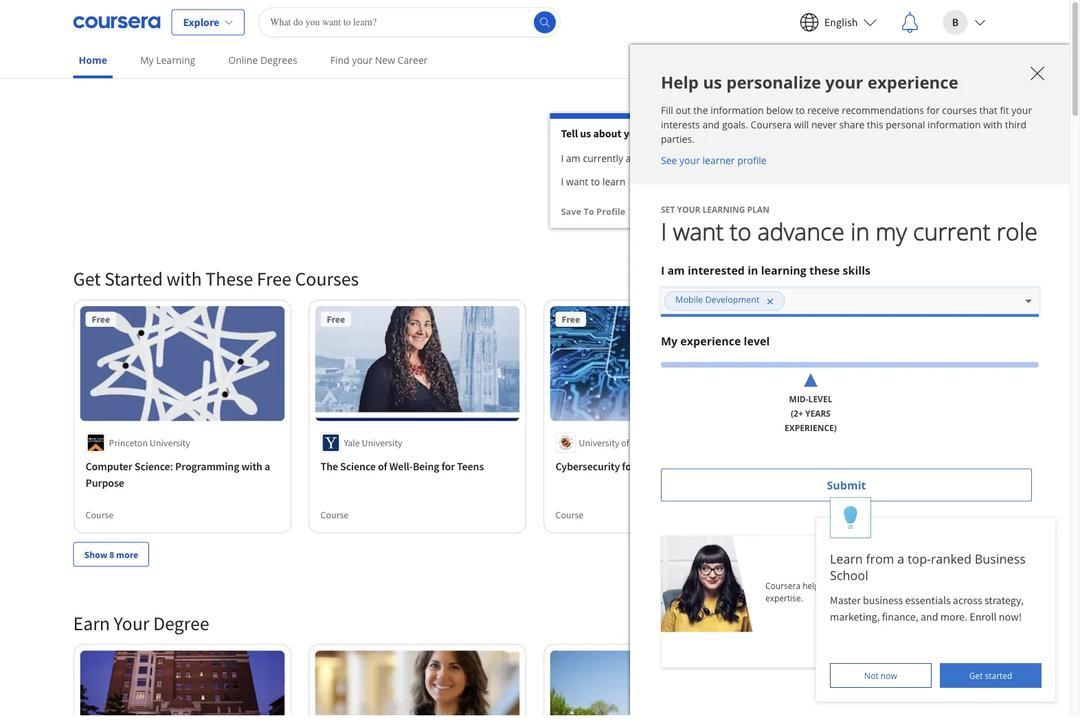 Task type: vqa. For each thing, say whether or not it's contained in the screenshot.


Task type: describe. For each thing, give the bounding box(es) containing it.
profile
[[738, 154, 767, 167]]

+ button
[[630, 175, 653, 191]]

coursera helped me learn skills to develop my career and enrich my expertise.
[[766, 581, 1027, 605]]

8
[[109, 549, 114, 561]]

business
[[975, 551, 1026, 568]]

career
[[398, 54, 428, 67]]

yale university
[[344, 437, 403, 449]]

your up receive
[[826, 71, 864, 93]]

courses
[[295, 267, 359, 291]]

the science of well-being for teens
[[321, 460, 484, 474]]

the
[[694, 104, 708, 117]]

learner
[[703, 154, 735, 167]]

i am currently a
[[561, 152, 631, 165]]

0 vertical spatial skills
[[843, 263, 871, 278]]

english
[[825, 15, 858, 29]]

a inside computer science: programming with a purpose
[[265, 460, 270, 474]]

set your learning plan i want to advance in my current role
[[661, 204, 1038, 247]]

i am interested in learning these skills
[[661, 263, 871, 278]]

2 horizontal spatial your
[[773, 87, 793, 101]]

maryland,
[[632, 437, 672, 449]]

online degrees
[[228, 54, 297, 67]]

computer science: programming with a purpose
[[86, 460, 270, 491]]

school
[[830, 567, 869, 584]]

1 vertical spatial information
[[928, 118, 981, 131]]

an
[[860, 460, 872, 474]]

find
[[330, 54, 350, 67]]

university of maryland, college park
[[579, 437, 723, 449]]

edinburgh
[[884, 437, 926, 449]]

home link
[[73, 45, 113, 78]]

not now button
[[830, 664, 932, 689]]

strategy,
[[985, 594, 1024, 608]]

university for the university of edinburgh
[[831, 437, 872, 449]]

coursera inside coursera helped me learn skills to develop my career and enrich my expertise.
[[766, 581, 801, 592]]

engineer
[[739, 152, 778, 165]]

purpose
[[86, 477, 124, 491]]

0 horizontal spatial experience
[[681, 334, 741, 349]]

the for the science of well-being for teens
[[321, 460, 338, 474]]

teens
[[457, 460, 484, 474]]

current
[[914, 216, 991, 247]]

mid-
[[790, 394, 809, 405]]

not
[[865, 671, 879, 682]]

level inside mid-level (2+ years experience)
[[809, 394, 833, 405]]

well-
[[390, 460, 413, 474]]

see your learner profile
[[661, 154, 767, 167]]

mid-level (2+ years experience)
[[785, 394, 837, 434]]

my for my experience level
[[661, 334, 678, 349]]

out
[[676, 104, 691, 117]]

and inside fill out the information below to receive recommendations for courses that fit your interests and goals. coursera will never share this personal information with third parties.
[[703, 118, 720, 131]]

i want to learn
[[561, 175, 626, 188]]

i inside set your learning plan i want to advance in my current role
[[661, 216, 667, 247]]

mobile
[[676, 294, 703, 305]]

—
[[991, 613, 999, 624]]

save
[[561, 206, 582, 218]]

of for the science of well-being for teens
[[378, 460, 387, 474]]

us for tell
[[580, 126, 591, 140]]

alice element
[[816, 498, 1057, 703]]

us for help
[[703, 71, 722, 93]]

ranked
[[931, 551, 972, 568]]

2 horizontal spatial my
[[1015, 581, 1027, 592]]

park
[[705, 437, 723, 449]]

to down i am currently a
[[591, 175, 600, 188]]

coursera inside fill out the information below to receive recommendations for courses that fit your interests and goals. coursera will never share this personal information with third parties.
[[751, 118, 792, 131]]

goals.
[[722, 118, 749, 131]]

science:
[[135, 460, 173, 474]]

with inside fill out the information below to receive recommendations for courses that fit your interests and goals. coursera will never share this personal information with third parties.
[[984, 118, 1003, 131]]

3 university from the left
[[579, 437, 620, 449]]

explore button
[[172, 9, 245, 35]]

the university of edinburgh
[[814, 437, 926, 449]]

fill out the information below to receive recommendations for courses that fit your interests and goals. coursera will never share this personal information with third parties.
[[661, 104, 1033, 146]]

more.
[[941, 610, 968, 624]]

in inside set your learning plan i want to advance in my current role
[[851, 216, 870, 247]]

is
[[848, 87, 856, 101]]

0 vertical spatial level
[[744, 334, 770, 349]]

help us personalize your experience
[[661, 71, 959, 93]]

expertise.
[[766, 593, 804, 605]]

role inside set your learning plan i want to advance in my current role
[[997, 216, 1038, 247]]

free for code yourself! an introduction to programming
[[797, 313, 815, 326]]

plan
[[748, 204, 770, 216]]

find your new career link
[[325, 45, 433, 76]]

free for cybersecurity for everyone
[[562, 313, 580, 326]]

course for code yourself! an introduction to programming
[[791, 509, 819, 521]]

online
[[228, 54, 258, 67]]

explore
[[183, 15, 219, 29]]

new
[[375, 54, 395, 67]]

get for get started
[[970, 671, 983, 682]]

currently
[[583, 152, 624, 165]]

to inside set your learning plan i want to advance in my current role
[[730, 216, 752, 247]]

advance inside set your learning plan i want to advance in my current role
[[758, 216, 845, 247]]

0 vertical spatial role
[[948, 87, 967, 101]]

your for set your learning plan i want to advance in my current role
[[677, 204, 701, 216]]

+
[[639, 178, 644, 189]]

and inside the master business essentials across strategy, marketing, finance, and more. enroll now!
[[921, 610, 939, 624]]

to inside fill out the information below to receive recommendations for courses that fit your interests and goals. coursera will never share this personal information with third parties.
[[796, 104, 805, 117]]

more
[[116, 549, 138, 561]]

now!
[[999, 610, 1022, 624]]

with inside computer science: programming with a purpose
[[242, 460, 263, 474]]

get started with these free courses
[[73, 267, 359, 291]]

mobile development
[[676, 294, 760, 305]]

will
[[794, 118, 809, 131]]

free for computer science: programming with a purpose
[[92, 313, 110, 326]]

these
[[810, 263, 840, 278]]

university for princeton university
[[150, 437, 190, 449]]

fill
[[661, 104, 674, 117]]

about
[[593, 126, 622, 140]]

development
[[706, 294, 760, 305]]

cybersecurity for everyone
[[556, 460, 681, 474]]

save to profile button
[[561, 199, 626, 224]]

this
[[867, 118, 884, 131]]

profile
[[597, 206, 626, 218]]

being
[[413, 460, 440, 474]]

your right see
[[680, 154, 700, 167]]

to right the is
[[858, 87, 868, 101]]

enroll
[[970, 610, 997, 624]]

fit
[[1000, 104, 1010, 117]]

am for currently
[[566, 152, 581, 165]]

2 horizontal spatial in
[[912, 87, 922, 101]]

course for computer science: programming with a purpose
[[86, 509, 114, 521]]

What do you want to learn? text field
[[259, 7, 561, 37]]

interests
[[661, 118, 700, 131]]

to inside coursera helped me learn skills to develop my career and enrich my expertise.
[[889, 581, 897, 592]]

learn
[[830, 551, 863, 568]]

learning
[[761, 263, 807, 278]]

0 vertical spatial a
[[626, 152, 631, 165]]

courses
[[943, 104, 977, 117]]

my experience level
[[661, 334, 770, 349]]

my for my learning
[[140, 54, 154, 67]]

receive
[[808, 104, 840, 117]]

goal
[[838, 123, 860, 135]]



Task type: locate. For each thing, give the bounding box(es) containing it.
find your new career
[[330, 54, 428, 67]]

1 horizontal spatial advance
[[870, 87, 910, 101]]

2 horizontal spatial a
[[898, 551, 905, 568]]

submit button
[[661, 469, 1032, 502]]

programming inside code yourself! an introduction to programming
[[791, 477, 855, 491]]

i for i am currently a
[[561, 152, 564, 165]]

your for earn your degree
[[114, 612, 149, 636]]

1 horizontal spatial and
[[921, 610, 939, 624]]

1 vertical spatial level
[[809, 394, 833, 405]]

experience up recommendations
[[868, 71, 959, 93]]

of left well-
[[378, 460, 387, 474]]

career
[[796, 87, 825, 101], [945, 581, 970, 592]]

to up business
[[889, 581, 897, 592]]

2 vertical spatial a
[[898, 551, 905, 568]]

get started link
[[940, 664, 1042, 689]]

years
[[806, 408, 831, 419]]

i up save
[[561, 175, 564, 188]]

share
[[840, 118, 865, 131]]

see your learner profile link
[[661, 154, 767, 167]]

career inside coursera helped me learn skills to develop my career and enrich my expertise.
[[945, 581, 970, 592]]

1 vertical spatial with
[[167, 267, 202, 291]]

0 horizontal spatial a
[[265, 460, 270, 474]]

with
[[984, 118, 1003, 131], [167, 267, 202, 291], [242, 460, 263, 474]]

the inside the science of well-being for teens link
[[321, 460, 338, 474]]

to inside code yourself! an introduction to programming
[[935, 460, 945, 474]]

computer
[[86, 460, 132, 474]]

college
[[674, 437, 703, 449]]

1 vertical spatial get
[[970, 671, 983, 682]]

1 vertical spatial my
[[661, 334, 678, 349]]

programming inside computer science: programming with a purpose
[[175, 460, 239, 474]]

my learning link
[[135, 45, 201, 76]]

1 horizontal spatial want
[[673, 216, 724, 247]]

0 horizontal spatial of
[[378, 460, 387, 474]]

enrich
[[989, 581, 1013, 592]]

for left "everyone"
[[622, 460, 636, 474]]

learn down the currently at right
[[603, 175, 626, 188]]

0 vertical spatial coursera
[[751, 118, 792, 131]]

help
[[661, 71, 699, 93]]

to up "will"
[[796, 104, 805, 117]]

in
[[912, 87, 922, 101], [851, 216, 870, 247], [748, 263, 759, 278]]

university right yale
[[362, 437, 403, 449]]

the
[[814, 437, 829, 449], [321, 460, 338, 474]]

your right find
[[352, 54, 373, 67]]

programming right science:
[[175, 460, 239, 474]]

2 horizontal spatial for
[[927, 104, 940, 117]]

I am interested in learning these skills field
[[789, 288, 792, 315]]

1 vertical spatial and
[[972, 581, 987, 592]]

1 horizontal spatial career
[[945, 581, 970, 592]]

learn for me
[[846, 581, 866, 592]]

earn your degree
[[73, 612, 209, 636]]

for left courses
[[927, 104, 940, 117]]

2 vertical spatial in
[[748, 263, 759, 278]]

skills up business
[[868, 581, 886, 592]]

get started with these free courses collection element
[[65, 245, 1005, 590]]

1 horizontal spatial for
[[622, 460, 636, 474]]

the science of well-being for teens link
[[321, 459, 515, 475]]

university for yale university
[[362, 437, 403, 449]]

my inside set your learning plan i want to advance in my current role
[[876, 216, 907, 247]]

my right enrich
[[1015, 581, 1027, 592]]

level down ×
[[744, 334, 770, 349]]

1 horizontal spatial of
[[622, 437, 630, 449]]

your up below
[[773, 87, 793, 101]]

show
[[84, 549, 108, 561]]

0 horizontal spatial your
[[114, 612, 149, 636]]

from
[[866, 551, 895, 568]]

advance up recommendations
[[870, 87, 910, 101]]

learn inside coursera helped me learn skills to develop my career and enrich my expertise.
[[846, 581, 866, 592]]

0 horizontal spatial in
[[748, 263, 759, 278]]

never
[[812, 118, 837, 131]]

yale
[[344, 437, 360, 449]]

top-
[[908, 551, 931, 568]]

get for get started with these free courses
[[73, 267, 101, 291]]

1 university from the left
[[150, 437, 190, 449]]

computer science: programming with a purpose link
[[86, 459, 279, 492]]

programming
[[175, 460, 239, 474], [791, 477, 855, 491]]

submit
[[827, 478, 866, 493]]

3 course from the left
[[556, 509, 584, 521]]

0 vertical spatial the
[[814, 437, 829, 449]]

edit
[[978, 87, 997, 101]]

experience)
[[785, 422, 837, 434]]

to up interested
[[730, 216, 752, 247]]

and down essentials on the bottom
[[921, 610, 939, 624]]

1 vertical spatial a
[[265, 460, 270, 474]]

tell us about yourself
[[561, 126, 663, 140]]

2 university from the left
[[362, 437, 403, 449]]

your inside earn your degree collection element
[[114, 612, 149, 636]]

am for interested
[[668, 263, 685, 278]]

0 vertical spatial my
[[140, 54, 154, 67]]

want
[[566, 175, 589, 188], [673, 216, 724, 247]]

0 vertical spatial learning
[[156, 54, 195, 67]]

my left current
[[876, 216, 907, 247]]

across
[[953, 594, 983, 608]]

4 university from the left
[[831, 437, 872, 449]]

i right profile
[[661, 216, 667, 247]]

0 horizontal spatial get
[[73, 267, 101, 291]]

for right 'being'
[[442, 460, 455, 474]]

learning goal
[[795, 123, 860, 135]]

course for cybersecurity for everyone
[[556, 509, 584, 521]]

of left edinburgh
[[874, 437, 882, 449]]

a inside learn from a top-ranked business school
[[898, 551, 905, 568]]

level up years
[[809, 394, 833, 405]]

and up across
[[972, 581, 987, 592]]

close image
[[1027, 63, 1049, 85]]

a
[[626, 152, 631, 165], [265, 460, 270, 474], [898, 551, 905, 568]]

0 horizontal spatial my
[[140, 54, 154, 67]]

role right current
[[997, 216, 1038, 247]]

show 8 more
[[84, 549, 138, 561]]

0 horizontal spatial learn
[[603, 175, 626, 188]]

i want to advance in my current role main content
[[0, 45, 1070, 717]]

0 vertical spatial your
[[773, 87, 793, 101]]

free
[[257, 267, 291, 291], [92, 313, 110, 326], [327, 313, 345, 326], [562, 313, 580, 326], [797, 313, 815, 326]]

english button
[[789, 0, 888, 44]]

None search field
[[259, 7, 561, 37]]

0 vertical spatial get
[[73, 267, 101, 291]]

parties.
[[661, 133, 695, 146]]

skills right these
[[843, 263, 871, 278]]

and down "the"
[[703, 118, 720, 131]]

0 vertical spatial advance
[[870, 87, 910, 101]]

get started
[[970, 671, 1013, 682]]

your up third
[[1012, 104, 1033, 117]]

us up "the"
[[703, 71, 722, 93]]

2 horizontal spatial learning
[[795, 123, 836, 135]]

1 horizontal spatial information
[[928, 118, 981, 131]]

role up courses
[[948, 87, 967, 101]]

0 horizontal spatial learning
[[156, 54, 195, 67]]

1 vertical spatial skills
[[868, 581, 886, 592]]

am
[[566, 152, 581, 165], [668, 263, 685, 278]]

coursera down below
[[751, 118, 792, 131]]

information up goals.
[[711, 104, 764, 117]]

i for i want to learn
[[561, 175, 564, 188]]

my down coursera image
[[140, 54, 154, 67]]

personal
[[886, 118, 926, 131]]

1 vertical spatial role
[[997, 216, 1038, 247]]

lightbulb tip image
[[844, 506, 858, 530]]

i for i am interested in learning these skills
[[661, 263, 665, 278]]

2 course from the left
[[321, 509, 349, 521]]

code yourself! an introduction to programming link
[[791, 459, 985, 492]]

0 vertical spatial and
[[703, 118, 720, 131]]

university up yourself!
[[831, 437, 872, 449]]

0 horizontal spatial for
[[442, 460, 455, 474]]

i left interested
[[661, 263, 665, 278]]

your right the earn
[[114, 612, 149, 636]]

us right tell
[[580, 126, 591, 140]]

learn up master
[[846, 581, 866, 592]]

programming down yourself!
[[791, 477, 855, 491]]

and
[[703, 118, 720, 131], [972, 581, 987, 592], [921, 610, 939, 624]]

1 horizontal spatial get
[[970, 671, 983, 682]]

helped
[[803, 581, 830, 592]]

1 horizontal spatial learning
[[703, 204, 745, 216]]

2 horizontal spatial and
[[972, 581, 987, 592]]

your right set
[[677, 204, 701, 216]]

1 vertical spatial learn
[[846, 581, 866, 592]]

free for the science of well-being for teens
[[327, 313, 345, 326]]

0 horizontal spatial role
[[948, 87, 967, 101]]

1 horizontal spatial am
[[668, 263, 685, 278]]

experience down mobile development option
[[681, 334, 741, 349]]

yourself
[[624, 126, 663, 140]]

1 horizontal spatial us
[[703, 71, 722, 93]]

1 vertical spatial coursera
[[766, 581, 801, 592]]

2 vertical spatial with
[[242, 460, 263, 474]]

1 horizontal spatial in
[[851, 216, 870, 247]]

your
[[352, 54, 373, 67], [826, 71, 864, 93], [924, 87, 946, 101], [1012, 104, 1033, 117], [680, 154, 700, 167]]

1 vertical spatial programming
[[791, 477, 855, 491]]

0 vertical spatial experience
[[868, 71, 959, 93]]

code
[[791, 460, 815, 474]]

that
[[980, 104, 998, 117]]

1 vertical spatial career
[[945, 581, 970, 592]]

course down the purpose
[[86, 509, 114, 521]]

m.
[[1024, 613, 1034, 624]]

0 horizontal spatial want
[[566, 175, 589, 188]]

course left "lightbulb tip" icon
[[791, 509, 819, 521]]

0 horizontal spatial programming
[[175, 460, 239, 474]]

0 horizontal spatial the
[[321, 460, 338, 474]]

1 vertical spatial us
[[580, 126, 591, 140]]

1 vertical spatial want
[[673, 216, 724, 247]]

1 horizontal spatial the
[[814, 437, 829, 449]]

my
[[140, 54, 154, 67], [661, 334, 678, 349]]

marketing,
[[830, 610, 880, 624]]

1 horizontal spatial my
[[661, 334, 678, 349]]

your career goal is to advance in your role
[[773, 87, 967, 101]]

1 vertical spatial learning
[[795, 123, 836, 135]]

0 vertical spatial want
[[566, 175, 589, 188]]

0 vertical spatial with
[[984, 118, 1003, 131]]

get inside "element"
[[73, 267, 101, 291]]

university
[[150, 437, 190, 449], [362, 437, 403, 449], [579, 437, 620, 449], [831, 437, 872, 449]]

2 vertical spatial learning
[[703, 204, 745, 216]]

0 horizontal spatial advance
[[758, 216, 845, 247]]

1 horizontal spatial a
[[626, 152, 631, 165]]

code yourself! an introduction to programming
[[791, 460, 945, 491]]

career up receive
[[796, 87, 825, 101]]

my up essentials on the bottom
[[931, 581, 943, 592]]

course down cybersecurity at the bottom of page
[[556, 509, 584, 521]]

your up courses
[[924, 87, 946, 101]]

advance up learning
[[758, 216, 845, 247]]

of up the cybersecurity for everyone
[[622, 437, 630, 449]]

earn your degree collection element
[[65, 590, 1005, 717]]

and inside coursera helped me learn skills to develop my career and enrich my expertise.
[[972, 581, 987, 592]]

learn from a top-ranked business school
[[830, 551, 1026, 584]]

want up interested
[[673, 216, 724, 247]]

my down mobile
[[661, 334, 678, 349]]

1 vertical spatial experience
[[681, 334, 741, 349]]

1 horizontal spatial experience
[[868, 71, 959, 93]]

for inside fill out the information below to receive recommendations for courses that fit your interests and goals. coursera will never share this personal information with third parties.
[[927, 104, 940, 117]]

learning left plan
[[703, 204, 745, 216]]

help center image
[[1035, 681, 1051, 698]]

course for the science of well-being for teens
[[321, 509, 349, 521]]

university up science:
[[150, 437, 190, 449]]

developer
[[684, 152, 730, 165]]

1 vertical spatial am
[[668, 263, 685, 278]]

am up mobile
[[668, 263, 685, 278]]

1 vertical spatial the
[[321, 460, 338, 474]]

to
[[584, 206, 594, 218]]

1 horizontal spatial learn
[[846, 581, 866, 592]]

1 horizontal spatial programming
[[791, 477, 855, 491]]

1 horizontal spatial your
[[677, 204, 701, 216]]

2 vertical spatial your
[[114, 612, 149, 636]]

1 horizontal spatial my
[[931, 581, 943, 592]]

of
[[622, 437, 630, 449], [874, 437, 882, 449], [378, 460, 387, 474]]

1 horizontal spatial with
[[242, 460, 263, 474]]

to
[[858, 87, 868, 101], [796, 104, 805, 117], [591, 175, 600, 188], [730, 216, 752, 247], [935, 460, 945, 474], [889, 581, 897, 592]]

1 vertical spatial your
[[677, 204, 701, 216]]

1 vertical spatial advance
[[758, 216, 845, 247]]

1 vertical spatial in
[[851, 216, 870, 247]]

learning down receive
[[795, 123, 836, 135]]

learn for to
[[603, 175, 626, 188]]

0 vertical spatial information
[[711, 104, 764, 117]]

see
[[661, 154, 677, 167]]

master business essentials across strategy, marketing, finance, and more. enroll now!
[[830, 594, 1026, 624]]

0 horizontal spatial with
[[167, 267, 202, 291]]

0 vertical spatial in
[[912, 87, 922, 101]]

am down tell
[[566, 152, 581, 165]]

get inside alice element
[[970, 671, 983, 682]]

0 horizontal spatial career
[[796, 87, 825, 101]]

the down experience)
[[814, 437, 829, 449]]

yourself!
[[817, 460, 858, 474]]

the for the university of edinburgh
[[814, 437, 829, 449]]

below
[[767, 104, 794, 117]]

information down courses
[[928, 118, 981, 131]]

university up cybersecurity at the bottom of page
[[579, 437, 620, 449]]

want down i am currently a
[[566, 175, 589, 188]]

skills inside coursera helped me learn skills to develop my career and enrich my expertise.
[[868, 581, 886, 592]]

2 horizontal spatial with
[[984, 118, 1003, 131]]

your inside fill out the information below to receive recommendations for courses that fit your interests and goals. coursera will never share this personal information with third parties.
[[1012, 104, 1033, 117]]

0 horizontal spatial am
[[566, 152, 581, 165]]

introduction
[[874, 460, 933, 474]]

advance
[[870, 87, 910, 101], [758, 216, 845, 247]]

0 vertical spatial programming
[[175, 460, 239, 474]]

master
[[830, 594, 861, 608]]

career up across
[[945, 581, 970, 592]]

the left science
[[321, 460, 338, 474]]

course down science
[[321, 509, 349, 521]]

4 course from the left
[[791, 509, 819, 521]]

coursera image
[[73, 11, 161, 33]]

learn
[[603, 175, 626, 188], [846, 581, 866, 592]]

b
[[953, 15, 959, 29]]

your inside set your learning plan i want to advance in my current role
[[677, 204, 701, 216]]

0 horizontal spatial information
[[711, 104, 764, 117]]

0 horizontal spatial level
[[744, 334, 770, 349]]

0 horizontal spatial my
[[876, 216, 907, 247]]

want inside set your learning plan i want to advance in my current role
[[673, 216, 724, 247]]

my inside i want to advance in my current role main content
[[661, 334, 678, 349]]

1 course from the left
[[86, 509, 114, 521]]

2 vertical spatial and
[[921, 610, 939, 624]]

learning inside set your learning plan i want to advance in my current role
[[703, 204, 745, 216]]

i down tell
[[561, 152, 564, 165]]

coursera
[[751, 118, 792, 131], [766, 581, 801, 592]]

mobile development option
[[672, 292, 763, 307]]

0 horizontal spatial us
[[580, 126, 591, 140]]

0 horizontal spatial and
[[703, 118, 720, 131]]

of for the university of edinburgh
[[874, 437, 882, 449]]

learning down explore
[[156, 54, 195, 67]]

to right introduction
[[935, 460, 945, 474]]

1 horizontal spatial role
[[997, 216, 1038, 247]]

coursera up expertise.
[[766, 581, 801, 592]]

my inside my learning link
[[140, 54, 154, 67]]

not now
[[865, 671, 898, 682]]

0 vertical spatial career
[[796, 87, 825, 101]]



